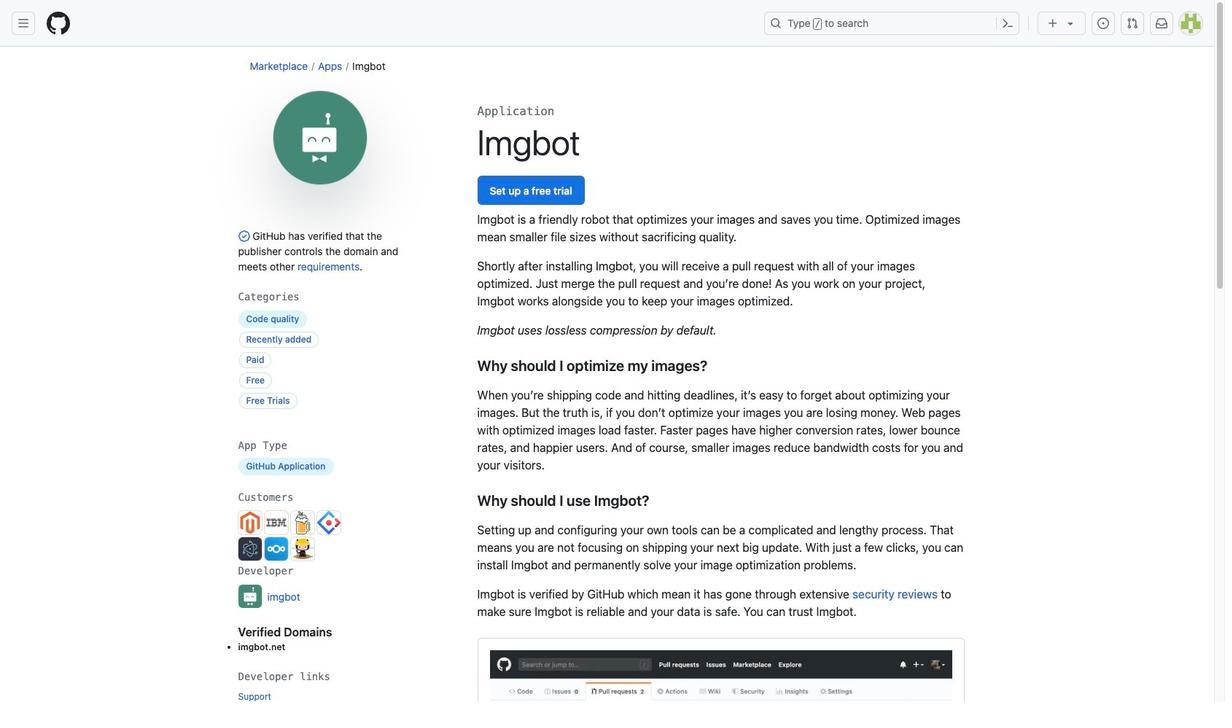 Task type: vqa. For each thing, say whether or not it's contained in the screenshot.
Squarespace
no



Task type: describe. For each thing, give the bounding box(es) containing it.
@magento image
[[238, 512, 261, 535]]

command palette image
[[1002, 18, 1014, 29]]

@imgbot image
[[238, 585, 261, 609]]

@ant design image
[[317, 512, 340, 535]]

@nextcloud image
[[264, 538, 288, 561]]

@homebrew image
[[291, 512, 314, 535]]

verified image
[[238, 230, 250, 242]]

issue opened image
[[1098, 18, 1109, 29]]

homepage image
[[47, 12, 70, 35]]

@ibm image
[[264, 512, 288, 535]]

@doocs image
[[291, 538, 314, 561]]



Task type: locate. For each thing, give the bounding box(es) containing it.
plus image
[[1047, 17, 1059, 29]]

@electron image
[[238, 538, 261, 561]]

triangle down image
[[1065, 18, 1076, 29]]

notifications image
[[1156, 18, 1168, 29]]

git pull request image
[[1127, 18, 1138, 29]]



